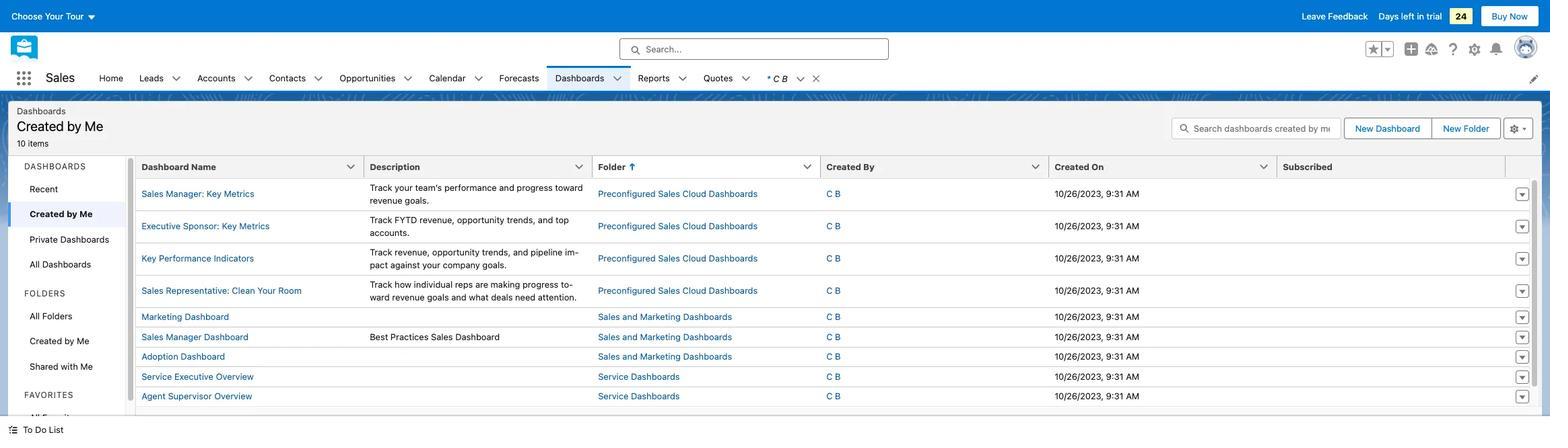 Task type: locate. For each thing, give the bounding box(es) containing it.
leave
[[1302, 11, 1326, 22]]

progress up need
[[523, 279, 558, 290]]

2 10/26/2023, 9:31 am from the top
[[1055, 221, 1139, 232]]

2 vertical spatial key
[[142, 253, 156, 264]]

service dashboards link
[[598, 372, 680, 382], [598, 391, 680, 402]]

c b link for executive sponsor: key metrics
[[826, 221, 841, 232]]

9 am from the top
[[1126, 391, 1139, 402]]

track inside track how individual reps are making progress to ward revenue goals and what deals need attention.
[[370, 279, 392, 290]]

shared
[[30, 361, 58, 372]]

created up items in the top left of the page
[[17, 119, 64, 134]]

text default image inside opportunities list item
[[404, 74, 413, 84]]

accounts.
[[370, 228, 410, 238]]

3 preconfigured sales cloud dashboards link from the top
[[598, 253, 758, 264]]

me for with "created by me" link
[[77, 336, 89, 347]]

4 preconfigured from the top
[[598, 286, 656, 296]]

new right the new dashboard
[[1443, 123, 1461, 134]]

5 10/26/2023, 9:31 am from the top
[[1055, 312, 1139, 323]]

what
[[469, 292, 489, 303]]

1 sales and marketing dashboards from the top
[[598, 312, 732, 323]]

metrics up indicators
[[239, 221, 270, 232]]

your inside grid
[[257, 286, 276, 296]]

text default image inside quotes list item
[[741, 74, 750, 84]]

contacts link
[[261, 66, 314, 91]]

goals. inside track your team's performance and progress toward revenue goals.
[[405, 195, 429, 206]]

text default image for accounts
[[244, 74, 253, 84]]

3 c b link from the top
[[826, 253, 841, 264]]

now
[[1510, 11, 1528, 22]]

10/26/2023, for executive sponsor: key metrics
[[1055, 221, 1104, 232]]

2 am from the top
[[1126, 221, 1139, 232]]

9 9:31 from the top
[[1106, 391, 1124, 402]]

choose your tour
[[11, 11, 84, 22]]

trends, up making
[[482, 247, 511, 258]]

10/26/2023, for sales manager dashboard
[[1055, 332, 1104, 342]]

1 vertical spatial sales and marketing dashboards
[[598, 332, 732, 342]]

me for "created by me" link corresponding to dashboards
[[79, 209, 93, 220]]

0 vertical spatial revenue,
[[420, 214, 455, 225]]

1 10/26/2023, from the top
[[1055, 189, 1104, 199]]

executive sponsor: key metrics link
[[142, 221, 270, 232]]

private
[[30, 234, 58, 245]]

9 10/26/2023, 9:31 am from the top
[[1055, 391, 1139, 402]]

3 c b from the top
[[826, 253, 841, 264]]

2 vertical spatial by
[[64, 336, 74, 347]]

created by me link up private dashboards
[[8, 202, 125, 227]]

0 vertical spatial goals.
[[405, 195, 429, 206]]

text default image inside contacts list item
[[314, 74, 323, 84]]

im
[[565, 247, 579, 258]]

manager:
[[166, 189, 204, 199]]

created by me link for dashboards
[[8, 202, 125, 227]]

2 all from the top
[[30, 311, 40, 322]]

9:31 for adoption dashboard
[[1106, 352, 1124, 362]]

text default image
[[404, 74, 413, 84], [474, 74, 483, 84], [612, 74, 622, 84], [678, 74, 687, 84], [628, 163, 637, 171], [8, 426, 18, 435]]

10/26/2023, 9:31 am for agent supervisor overview
[[1055, 391, 1139, 402]]

dashboard name
[[142, 161, 216, 172]]

0 vertical spatial trends,
[[507, 214, 536, 225]]

c b
[[826, 189, 841, 199], [826, 221, 841, 232], [826, 253, 841, 264], [826, 286, 841, 296], [826, 312, 841, 323], [826, 332, 841, 342], [826, 352, 841, 362], [826, 372, 841, 382], [826, 391, 841, 402]]

revenue inside track how individual reps are making progress to ward revenue goals and what deals need attention.
[[392, 292, 425, 303]]

2 cloud from the top
[[682, 221, 706, 232]]

revenue, inside the track fytd revenue, opportunity trends, and top accounts.
[[420, 214, 455, 225]]

sales and marketing dashboards link
[[598, 312, 732, 323], [598, 332, 732, 342], [598, 352, 732, 362]]

preconfigured for goals.
[[598, 189, 656, 199]]

preconfigured for ward
[[598, 286, 656, 296]]

text default image for contacts
[[314, 74, 323, 84]]

10
[[17, 138, 26, 148]]

track inside track revenue, opportunity trends, and pipeline im pact against your company goals.
[[370, 247, 392, 258]]

am for marketing dashboard
[[1126, 312, 1139, 323]]

me inside shared with me link
[[80, 361, 93, 372]]

am for adoption dashboard
[[1126, 352, 1139, 362]]

created inside dashboards created by me 10 items
[[17, 119, 64, 134]]

recent link
[[8, 177, 125, 202]]

goals. up making
[[482, 260, 507, 271]]

your
[[45, 11, 63, 22], [257, 286, 276, 296]]

0 vertical spatial your
[[395, 182, 413, 193]]

progress left the toward
[[517, 182, 553, 193]]

6 10/26/2023, from the top
[[1055, 332, 1104, 342]]

to do list
[[23, 425, 64, 436]]

buy now button
[[1480, 5, 1539, 27]]

1 horizontal spatial your
[[257, 286, 276, 296]]

9 10/26/2023, from the top
[[1055, 391, 1104, 402]]

2 service dashboards link from the top
[[598, 391, 680, 402]]

2 service dashboards from the top
[[598, 391, 680, 402]]

leave feedback
[[1302, 11, 1368, 22]]

sales manager: key metrics
[[142, 189, 254, 199]]

1 vertical spatial service dashboards link
[[598, 391, 680, 402]]

created by me link for with
[[8, 329, 125, 355]]

1 vertical spatial opportunity
[[432, 247, 480, 258]]

track up accounts.
[[370, 214, 392, 225]]

room
[[278, 286, 302, 296]]

adoption dashboard link
[[142, 352, 225, 362]]

revenue inside track your team's performance and progress toward revenue goals.
[[370, 195, 402, 206]]

revenue, inside track revenue, opportunity trends, and pipeline im pact against your company goals.
[[395, 247, 430, 258]]

1 preconfigured sales cloud dashboards link from the top
[[598, 189, 758, 199]]

preconfigured
[[598, 189, 656, 199], [598, 221, 656, 232], [598, 253, 656, 264], [598, 286, 656, 296]]

executive up agent supervisor overview link
[[174, 372, 213, 382]]

track for ward
[[370, 279, 392, 290]]

8 10/26/2023, from the top
[[1055, 372, 1104, 382]]

by for recent
[[67, 209, 77, 220]]

6 9:31 from the top
[[1106, 332, 1124, 342]]

1 horizontal spatial goals.
[[482, 260, 507, 271]]

cloud for ward
[[682, 286, 706, 296]]

agent supervisor overview
[[142, 391, 252, 402]]

9:31 for sales manager: key metrics
[[1106, 189, 1124, 199]]

created by me link up with
[[8, 329, 125, 355]]

1 9:31 from the top
[[1106, 189, 1124, 199]]

0 vertical spatial key
[[207, 189, 222, 199]]

sales
[[46, 71, 75, 85], [142, 189, 163, 199], [658, 189, 680, 199], [658, 221, 680, 232], [658, 253, 680, 264], [142, 286, 163, 296], [658, 286, 680, 296], [598, 312, 620, 323], [142, 332, 163, 342], [431, 332, 453, 342], [598, 332, 620, 342], [598, 352, 620, 362]]

created by cell
[[821, 156, 1057, 179]]

8 am from the top
[[1126, 372, 1139, 382]]

2 vertical spatial sales and marketing dashboards
[[598, 352, 732, 362]]

and inside the track fytd revenue, opportunity trends, and top accounts.
[[538, 214, 553, 225]]

4 10/26/2023, from the top
[[1055, 286, 1104, 296]]

2 9:31 from the top
[[1106, 221, 1124, 232]]

4 10/26/2023, 9:31 am from the top
[[1055, 286, 1139, 296]]

7 9:31 from the top
[[1106, 352, 1124, 362]]

1 horizontal spatial your
[[422, 260, 440, 271]]

10/26/2023, 9:31 am for sales manager: key metrics
[[1055, 189, 1139, 199]]

reports list item
[[630, 66, 695, 91]]

0 vertical spatial sales and marketing dashboards link
[[598, 312, 732, 323]]

1 cloud from the top
[[682, 189, 706, 199]]

to do list button
[[0, 417, 72, 444]]

overview for service executive overview
[[216, 372, 254, 382]]

text default image inside accounts list item
[[244, 74, 253, 84]]

are
[[475, 279, 488, 290]]

6 c b from the top
[[826, 332, 841, 342]]

cell for key performance indicators
[[1277, 243, 1506, 275]]

b for marketing dashboard
[[835, 312, 841, 323]]

track for goals.
[[370, 182, 392, 193]]

1 c b from the top
[[826, 189, 841, 199]]

goals. down team's
[[405, 195, 429, 206]]

key right sponsor:
[[222, 221, 237, 232]]

0 vertical spatial progress
[[517, 182, 553, 193]]

3 cloud from the top
[[682, 253, 706, 264]]

cloud
[[682, 189, 706, 199], [682, 221, 706, 232], [682, 253, 706, 264], [682, 286, 706, 296]]

5 c b from the top
[[826, 312, 841, 323]]

8 c b link from the top
[[826, 372, 841, 382]]

me down home link
[[85, 119, 103, 134]]

0 vertical spatial created by me
[[30, 209, 93, 220]]

cell for marketing dashboard
[[1277, 307, 1506, 327]]

your up individual
[[422, 260, 440, 271]]

0 vertical spatial created by me link
[[8, 202, 125, 227]]

4 c b link from the top
[[826, 286, 841, 296]]

7 10/26/2023, 9:31 am from the top
[[1055, 352, 1139, 362]]

4 preconfigured sales cloud dashboards from the top
[[598, 286, 758, 296]]

me
[[85, 119, 103, 134], [79, 209, 93, 220], [77, 336, 89, 347], [80, 361, 93, 372]]

leads link
[[131, 66, 172, 91]]

list item
[[759, 66, 827, 91]]

3 preconfigured from the top
[[598, 253, 656, 264]]

revenue up fytd
[[370, 195, 402, 206]]

created left by
[[826, 161, 861, 172]]

track down description
[[370, 182, 392, 193]]

leads list item
[[131, 66, 189, 91]]

agent supervisor overview link
[[142, 391, 252, 402]]

3 10/26/2023, from the top
[[1055, 253, 1104, 264]]

opportunity down track your team's performance and progress toward revenue goals.
[[457, 214, 504, 225]]

me up with
[[77, 336, 89, 347]]

8 9:31 from the top
[[1106, 372, 1124, 382]]

1 created by me from the top
[[30, 209, 93, 220]]

subscribed
[[1283, 161, 1333, 172]]

0 vertical spatial favorites
[[24, 391, 74, 401]]

6 am from the top
[[1126, 332, 1139, 342]]

key for sponsor:
[[222, 221, 237, 232]]

all up do
[[30, 413, 40, 424]]

1 sales and marketing dashboards link from the top
[[598, 312, 732, 323]]

your down description
[[395, 182, 413, 193]]

search...
[[646, 44, 682, 55]]

preconfigured right to
[[598, 286, 656, 296]]

track
[[370, 182, 392, 193], [370, 214, 392, 225], [370, 247, 392, 258], [370, 279, 392, 290]]

c b link
[[826, 189, 841, 199], [826, 221, 841, 232], [826, 253, 841, 264], [826, 286, 841, 296], [826, 312, 841, 323], [826, 332, 841, 342], [826, 352, 841, 362], [826, 372, 841, 382], [826, 391, 841, 402]]

text default image
[[811, 74, 821, 83], [172, 74, 181, 84], [244, 74, 253, 84], [314, 74, 323, 84], [741, 74, 750, 84], [796, 75, 805, 84]]

accounts list item
[[189, 66, 261, 91]]

created inside button
[[826, 161, 861, 172]]

by inside dashboards created by me 10 items
[[67, 119, 81, 134]]

1 vertical spatial progress
[[523, 279, 558, 290]]

making
[[491, 279, 520, 290]]

marketing
[[142, 312, 182, 323], [640, 312, 681, 323], [640, 332, 681, 342], [640, 352, 681, 362]]

0 vertical spatial folder
[[1464, 123, 1489, 134]]

0 vertical spatial service dashboards link
[[598, 372, 680, 382]]

trends, left the top
[[507, 214, 536, 225]]

text default image inside 'calendar' list item
[[474, 74, 483, 84]]

3 9:31 from the top
[[1106, 253, 1124, 264]]

4 9:31 from the top
[[1106, 286, 1124, 296]]

0 vertical spatial all
[[30, 259, 40, 270]]

dashboard down what
[[455, 332, 500, 342]]

0 vertical spatial opportunity
[[457, 214, 504, 225]]

calendar list item
[[421, 66, 491, 91]]

trends, inside track revenue, opportunity trends, and pipeline im pact against your company goals.
[[482, 247, 511, 258]]

6 10/26/2023, 9:31 am from the top
[[1055, 332, 1139, 342]]

text default image inside dashboards list item
[[612, 74, 622, 84]]

2 c b link from the top
[[826, 221, 841, 232]]

sales and marketing dashboards link for adoption dashboard
[[598, 352, 732, 362]]

reps
[[455, 279, 473, 290]]

cell for executive sponsor: key metrics
[[1277, 210, 1506, 243]]

revenue down how
[[392, 292, 425, 303]]

3 10/26/2023, 9:31 am from the top
[[1055, 253, 1139, 264]]

search... button
[[619, 38, 889, 60]]

revenue, up against
[[395, 247, 430, 258]]

metrics for sales manager: key metrics
[[224, 189, 254, 199]]

3 preconfigured sales cloud dashboards from the top
[[598, 253, 758, 264]]

1 service dashboards from the top
[[598, 372, 680, 382]]

company
[[443, 260, 480, 271]]

1 all from the top
[[30, 259, 40, 270]]

by
[[67, 119, 81, 134], [67, 209, 77, 220], [64, 336, 74, 347]]

preconfigured right the top
[[598, 221, 656, 232]]

opportunity up company
[[432, 247, 480, 258]]

5 9:31 from the top
[[1106, 312, 1124, 323]]

1 vertical spatial all
[[30, 311, 40, 322]]

0 horizontal spatial folder
[[598, 161, 626, 172]]

key right manager:
[[207, 189, 222, 199]]

folders up shared with me
[[42, 311, 72, 322]]

favorites up list
[[42, 413, 79, 424]]

1 10/26/2023, 9:31 am from the top
[[1055, 189, 1139, 199]]

dashboards inside list item
[[555, 73, 604, 83]]

1 am from the top
[[1126, 189, 1139, 199]]

dashboard up sales manager dashboard at bottom
[[185, 312, 229, 323]]

1 new from the left
[[1355, 123, 1373, 134]]

9:31 for executive sponsor: key metrics
[[1106, 221, 1124, 232]]

1 service dashboards link from the top
[[598, 372, 680, 382]]

am for service executive overview
[[1126, 372, 1139, 382]]

2 sales and marketing dashboards link from the top
[[598, 332, 732, 342]]

created left on
[[1055, 161, 1089, 172]]

cloud for goals.
[[682, 189, 706, 199]]

1 vertical spatial overview
[[214, 391, 252, 402]]

10/26/2023, 9:31 am for marketing dashboard
[[1055, 312, 1139, 323]]

subscribed cell
[[1277, 156, 1514, 179]]

9 c b link from the top
[[826, 391, 841, 402]]

c b for marketing dashboard
[[826, 312, 841, 323]]

1 vertical spatial service dashboards
[[598, 391, 680, 402]]

progress
[[517, 182, 553, 193], [523, 279, 558, 290]]

track revenue, opportunity trends, and pipeline im pact against your company goals.
[[370, 247, 579, 271]]

subscribed button
[[1277, 156, 1506, 177]]

b for agent supervisor overview
[[835, 391, 841, 402]]

2 horizontal spatial key
[[222, 221, 237, 232]]

key performance indicators
[[142, 253, 254, 264]]

all for all folders
[[30, 311, 40, 322]]

revenue
[[370, 195, 402, 206], [392, 292, 425, 303]]

home link
[[91, 66, 131, 91]]

8 c b from the top
[[826, 372, 841, 382]]

1 c b link from the top
[[826, 189, 841, 199]]

0 vertical spatial your
[[45, 11, 63, 22]]

shared with me link
[[8, 355, 125, 380]]

1 vertical spatial executive
[[174, 372, 213, 382]]

created on button
[[1049, 156, 1277, 177]]

new folder button
[[1432, 118, 1501, 139]]

practices
[[390, 332, 429, 342]]

9:31 for sales representative: clean your room
[[1106, 286, 1124, 296]]

created by me up shared with me
[[30, 336, 89, 347]]

0 vertical spatial folders
[[24, 289, 66, 299]]

2 vertical spatial sales and marketing dashboards link
[[598, 352, 732, 362]]

metrics down dashboard name button
[[224, 189, 254, 199]]

overview up agent supervisor overview link
[[216, 372, 254, 382]]

and inside track revenue, opportunity trends, and pipeline im pact against your company goals.
[[513, 247, 528, 258]]

1 preconfigured sales cloud dashboards from the top
[[598, 189, 758, 199]]

am for sales manager dashboard
[[1126, 332, 1139, 342]]

preconfigured sales cloud dashboards for ward
[[598, 286, 758, 296]]

2 created by me link from the top
[[8, 329, 125, 355]]

by for all folders
[[64, 336, 74, 347]]

progress inside track how individual reps are making progress to ward revenue goals and what deals need attention.
[[523, 279, 558, 290]]

preconfigured sales cloud dashboards link
[[598, 189, 758, 199], [598, 221, 758, 232], [598, 253, 758, 264], [598, 286, 758, 296]]

2 10/26/2023, from the top
[[1055, 221, 1104, 232]]

3 am from the top
[[1126, 253, 1139, 264]]

1 vertical spatial your
[[422, 260, 440, 271]]

all down 'private'
[[30, 259, 40, 270]]

pipeline
[[531, 247, 563, 258]]

cell
[[1277, 179, 1506, 210], [1277, 210, 1506, 243], [1277, 243, 1506, 275], [1277, 275, 1506, 307], [364, 307, 593, 327], [1277, 307, 1506, 327], [1277, 327, 1506, 347], [364, 347, 593, 367], [1277, 347, 1506, 367], [364, 367, 593, 387], [1277, 367, 1506, 387], [364, 387, 593, 407], [1277, 387, 1506, 407]]

10/26/2023, for sales representative: clean your room
[[1055, 286, 1104, 296]]

performance
[[159, 253, 211, 264]]

7 c b from the top
[[826, 352, 841, 362]]

all up shared
[[30, 311, 40, 322]]

9 c b from the top
[[826, 391, 841, 402]]

new for new dashboard
[[1355, 123, 1373, 134]]

b for executive sponsor: key metrics
[[835, 221, 841, 232]]

overview down service executive overview
[[214, 391, 252, 402]]

new up subscribed button
[[1355, 123, 1373, 134]]

0 vertical spatial revenue
[[370, 195, 402, 206]]

your
[[395, 182, 413, 193], [422, 260, 440, 271]]

2 vertical spatial all
[[30, 413, 40, 424]]

track inside the track fytd revenue, opportunity trends, and top accounts.
[[370, 214, 392, 225]]

5 10/26/2023, from the top
[[1055, 312, 1104, 323]]

revenue,
[[420, 214, 455, 225], [395, 247, 430, 258]]

7 c b link from the top
[[826, 352, 841, 362]]

overview for agent supervisor overview
[[214, 391, 252, 402]]

9:31 for service executive overview
[[1106, 372, 1124, 382]]

2 new from the left
[[1443, 123, 1461, 134]]

overview
[[216, 372, 254, 382], [214, 391, 252, 402]]

executive
[[142, 221, 181, 232], [174, 372, 213, 382]]

sales and marketing dashboards for marketing dashboard
[[598, 312, 732, 323]]

dashboard up service executive overview
[[181, 352, 225, 362]]

3 track from the top
[[370, 247, 392, 258]]

1 created by me link from the top
[[8, 202, 125, 227]]

3 sales and marketing dashboards from the top
[[598, 352, 732, 362]]

4 track from the top
[[370, 279, 392, 290]]

sales representative: clean your room
[[142, 286, 302, 296]]

0 horizontal spatial your
[[395, 182, 413, 193]]

10/26/2023, for sales manager: key metrics
[[1055, 189, 1104, 199]]

me right with
[[80, 361, 93, 372]]

cell for sales manager: key metrics
[[1277, 179, 1506, 210]]

created on cell
[[1049, 156, 1286, 179]]

1 vertical spatial revenue,
[[395, 247, 430, 258]]

1 vertical spatial created by me link
[[8, 329, 125, 355]]

3 sales and marketing dashboards link from the top
[[598, 352, 732, 362]]

favorites up all favorites
[[24, 391, 74, 401]]

c for adoption dashboard
[[826, 352, 833, 362]]

all for all dashboards
[[30, 259, 40, 270]]

10/26/2023, 9:31 am for adoption dashboard
[[1055, 352, 1139, 362]]

adoption
[[142, 352, 178, 362]]

track down accounts.
[[370, 247, 392, 258]]

created by me down recent 'link'
[[30, 209, 93, 220]]

1 vertical spatial key
[[222, 221, 237, 232]]

progress inside track your team's performance and progress toward revenue goals.
[[517, 182, 553, 193]]

5 c b link from the top
[[826, 312, 841, 323]]

c for executive sponsor: key metrics
[[826, 221, 833, 232]]

1 vertical spatial metrics
[[239, 221, 270, 232]]

your right clean
[[257, 286, 276, 296]]

c for service executive overview
[[826, 372, 833, 382]]

c for sales representative: clean your room
[[826, 286, 833, 296]]

dashboard up manager:
[[142, 161, 189, 172]]

2 c b from the top
[[826, 221, 841, 232]]

1 vertical spatial favorites
[[42, 413, 79, 424]]

c for agent supervisor overview
[[826, 391, 833, 402]]

0 vertical spatial metrics
[[224, 189, 254, 199]]

track inside track your team's performance and progress toward revenue goals.
[[370, 182, 392, 193]]

2 created by me from the top
[[30, 336, 89, 347]]

preconfigured right the "im"
[[598, 253, 656, 264]]

created on
[[1055, 161, 1104, 172]]

0 vertical spatial sales and marketing dashboards
[[598, 312, 732, 323]]

5 am from the top
[[1126, 312, 1139, 323]]

dashboard up subscribed button
[[1376, 123, 1420, 134]]

8 10/26/2023, 9:31 am from the top
[[1055, 372, 1139, 382]]

individual
[[414, 279, 453, 290]]

0 horizontal spatial new
[[1355, 123, 1373, 134]]

clean
[[232, 286, 255, 296]]

do
[[35, 425, 47, 436]]

on
[[1092, 161, 1104, 172]]

all dashboards
[[30, 259, 91, 270]]

1 vertical spatial sales and marketing dashboards link
[[598, 332, 732, 342]]

0 vertical spatial service dashboards
[[598, 372, 680, 382]]

group
[[1366, 41, 1394, 57]]

4 preconfigured sales cloud dashboards link from the top
[[598, 286, 758, 296]]

created inside button
[[1055, 161, 1089, 172]]

am
[[1126, 189, 1139, 199], [1126, 221, 1139, 232], [1126, 253, 1139, 264], [1126, 286, 1139, 296], [1126, 312, 1139, 323], [1126, 332, 1139, 342], [1126, 352, 1139, 362], [1126, 372, 1139, 382], [1126, 391, 1139, 402]]

7 am from the top
[[1126, 352, 1139, 362]]

2 track from the top
[[370, 214, 392, 225]]

with
[[61, 361, 78, 372]]

dashboard name cell
[[136, 156, 372, 179]]

9:31 for sales manager dashboard
[[1106, 332, 1124, 342]]

1 vertical spatial goals.
[[482, 260, 507, 271]]

4 am from the top
[[1126, 286, 1139, 296]]

shared with me
[[30, 361, 93, 372]]

7 10/26/2023, from the top
[[1055, 352, 1104, 362]]

1 vertical spatial trends,
[[482, 247, 511, 258]]

all dashboards link
[[8, 253, 125, 278]]

0 vertical spatial by
[[67, 119, 81, 134]]

1 vertical spatial folder
[[598, 161, 626, 172]]

0 horizontal spatial key
[[142, 253, 156, 264]]

in
[[1417, 11, 1424, 22]]

days
[[1379, 11, 1399, 22]]

0 horizontal spatial goals.
[[405, 195, 429, 206]]

text default image inside reports list item
[[678, 74, 687, 84]]

your left tour on the left top of the page
[[45, 11, 63, 22]]

6 c b link from the top
[[826, 332, 841, 342]]

executive left sponsor:
[[142, 221, 181, 232]]

text default image inside 'leads' list item
[[172, 74, 181, 84]]

new
[[1355, 123, 1373, 134], [1443, 123, 1461, 134]]

1 vertical spatial your
[[257, 286, 276, 296]]

0 vertical spatial overview
[[216, 372, 254, 382]]

1 vertical spatial revenue
[[392, 292, 425, 303]]

4 cloud from the top
[[682, 286, 706, 296]]

service executive overview
[[142, 372, 254, 382]]

9:31 for agent supervisor overview
[[1106, 391, 1124, 402]]

4 c b from the top
[[826, 286, 841, 296]]

1 vertical spatial created by me
[[30, 336, 89, 347]]

am for sales manager: key metrics
[[1126, 189, 1139, 199]]

1 horizontal spatial key
[[207, 189, 222, 199]]

1 track from the top
[[370, 182, 392, 193]]

to
[[23, 425, 33, 436]]

dashboard inside cell
[[142, 161, 189, 172]]

3 all from the top
[[30, 413, 40, 424]]

b for sales representative: clean your room
[[835, 286, 841, 296]]

1 horizontal spatial folder
[[1464, 123, 1489, 134]]

preconfigured sales cloud dashboards link for against
[[598, 253, 758, 264]]

dashboards
[[555, 73, 604, 83], [17, 106, 66, 116], [24, 161, 86, 171], [709, 189, 758, 199], [709, 221, 758, 232], [60, 234, 109, 245], [709, 253, 758, 264], [42, 259, 91, 270], [709, 286, 758, 296], [683, 312, 732, 323], [683, 332, 732, 342], [683, 352, 732, 362], [631, 372, 680, 382], [631, 391, 680, 402]]

marketing dashboard
[[142, 312, 229, 323]]

0 horizontal spatial your
[[45, 11, 63, 22]]

1 horizontal spatial new
[[1443, 123, 1461, 134]]

c b link for key performance indicators
[[826, 253, 841, 264]]

1 preconfigured from the top
[[598, 189, 656, 199]]

preconfigured right the toward
[[598, 189, 656, 199]]

folders up all folders at the bottom
[[24, 289, 66, 299]]

track left how
[[370, 279, 392, 290]]

choose
[[11, 11, 42, 22]]

2 sales and marketing dashboards from the top
[[598, 332, 732, 342]]

Search dashboards created by me... text field
[[1171, 118, 1341, 139]]

trends, inside the track fytd revenue, opportunity trends, and top accounts.
[[507, 214, 536, 225]]

me up private dashboards
[[79, 209, 93, 220]]

1 vertical spatial by
[[67, 209, 77, 220]]

revenue, right fytd
[[420, 214, 455, 225]]

contacts list item
[[261, 66, 332, 91]]

list
[[91, 66, 1550, 91]]

metrics for executive sponsor: key metrics
[[239, 221, 270, 232]]

opportunities list item
[[332, 66, 421, 91]]

am for executive sponsor: key metrics
[[1126, 221, 1139, 232]]

key left performance
[[142, 253, 156, 264]]

created by me for with
[[30, 336, 89, 347]]



Task type: vqa. For each thing, say whether or not it's contained in the screenshot.


Task type: describe. For each thing, give the bounding box(es) containing it.
and inside track your team's performance and progress toward revenue goals.
[[499, 182, 514, 193]]

feedback
[[1328, 11, 1368, 22]]

c b link for sales manager: key metrics
[[826, 189, 841, 199]]

best practices sales dashboard
[[370, 332, 500, 342]]

home
[[99, 73, 123, 83]]

items
[[28, 138, 49, 148]]

10/26/2023, 9:31 am for service executive overview
[[1055, 372, 1139, 382]]

buy now
[[1492, 11, 1528, 22]]

toward
[[555, 182, 583, 193]]

list containing home
[[91, 66, 1550, 91]]

dashboard name button
[[136, 156, 364, 177]]

c b link for sales manager dashboard
[[826, 332, 841, 342]]

c b for service executive overview
[[826, 372, 841, 382]]

sales representative: clean your room link
[[142, 286, 302, 296]]

list item containing *
[[759, 66, 827, 91]]

new dashboard
[[1355, 123, 1420, 134]]

folder cell
[[593, 156, 829, 179]]

track revenue, opportunity trends, and pipeline im pact against your company goals. grid
[[136, 156, 1539, 428]]

name
[[191, 161, 216, 172]]

preconfigured sales cloud dashboards for against
[[598, 253, 758, 264]]

description button
[[364, 156, 593, 177]]

* c b
[[767, 73, 788, 84]]

track how individual reps are making progress to ward revenue goals and what deals need attention.
[[370, 279, 577, 303]]

description cell
[[364, 156, 601, 179]]

quotes link
[[695, 66, 741, 91]]

10/26/2023, for agent supervisor overview
[[1055, 391, 1104, 402]]

c b for sales representative: clean your room
[[826, 286, 841, 296]]

favorites inside all favorites link
[[42, 413, 79, 424]]

new for new folder
[[1443, 123, 1461, 134]]

dashboards created by me 10 items
[[17, 106, 103, 148]]

against
[[390, 260, 420, 271]]

accounts link
[[189, 66, 244, 91]]

marketing for marketing dashboard
[[640, 312, 681, 323]]

sales and marketing dashboards for adoption dashboard
[[598, 352, 732, 362]]

10/26/2023, 9:31 am for sales manager dashboard
[[1055, 332, 1139, 342]]

sales and marketing dashboards for sales manager dashboard
[[598, 332, 732, 342]]

text default image for opportunities
[[404, 74, 413, 84]]

c b for sales manager: key metrics
[[826, 189, 841, 199]]

sales and marketing dashboards link for sales manager dashboard
[[598, 332, 732, 342]]

your inside track revenue, opportunity trends, and pipeline im pact against your company goals.
[[422, 260, 440, 271]]

service executive overview link
[[142, 372, 254, 382]]

track your team's performance and progress toward revenue goals.
[[370, 182, 583, 206]]

dashboards inside dashboards created by me 10 items
[[17, 106, 66, 116]]

c b for sales manager dashboard
[[826, 332, 841, 342]]

me inside dashboards created by me 10 items
[[85, 119, 103, 134]]

opportunity inside the track fytd revenue, opportunity trends, and top accounts.
[[457, 214, 504, 225]]

c b for key performance indicators
[[826, 253, 841, 264]]

service for agent supervisor overview
[[598, 391, 628, 402]]

your inside track your team's performance and progress toward revenue goals.
[[395, 182, 413, 193]]

private dashboards
[[30, 234, 109, 245]]

cell for adoption dashboard
[[1277, 347, 1506, 367]]

10/26/2023, for marketing dashboard
[[1055, 312, 1104, 323]]

top
[[556, 214, 569, 225]]

opportunity inside track revenue, opportunity trends, and pipeline im pact against your company goals.
[[432, 247, 480, 258]]

left
[[1401, 11, 1415, 22]]

and inside track how individual reps are making progress to ward revenue goals and what deals need attention.
[[451, 292, 466, 303]]

c for sales manager dashboard
[[826, 332, 833, 342]]

actions image
[[1506, 156, 1539, 177]]

dashboards list item
[[547, 66, 630, 91]]

all favorites link
[[8, 406, 125, 431]]

preconfigured sales cloud dashboards link for goals.
[[598, 189, 758, 199]]

indicators
[[214, 253, 254, 264]]

am for key performance indicators
[[1126, 253, 1139, 264]]

forecasts link
[[491, 66, 547, 91]]

c b for executive sponsor: key metrics
[[826, 221, 841, 232]]

service dashboards for service executive overview
[[598, 372, 680, 382]]

supervisor
[[168, 391, 212, 402]]

preconfigured sales cloud dashboards link for ward
[[598, 286, 758, 296]]

service dashboards for agent supervisor overview
[[598, 391, 680, 402]]

opportunities link
[[332, 66, 404, 91]]

cell for agent supervisor overview
[[1277, 387, 1506, 407]]

track for against
[[370, 247, 392, 258]]

c b link for adoption dashboard
[[826, 352, 841, 362]]

calendar link
[[421, 66, 474, 91]]

service dashboards link for service executive overview
[[598, 372, 680, 382]]

calendar
[[429, 73, 466, 83]]

marketing dashboard link
[[142, 312, 229, 323]]

recent
[[30, 183, 58, 194]]

service for service executive overview
[[598, 372, 628, 382]]

adoption dashboard
[[142, 352, 225, 362]]

key for manager:
[[207, 189, 222, 199]]

all folders
[[30, 311, 72, 322]]

c b link for marketing dashboard
[[826, 312, 841, 323]]

attention.
[[538, 292, 577, 303]]

all folders link
[[8, 304, 125, 329]]

private dashboards link
[[8, 227, 125, 253]]

fytd
[[395, 214, 417, 225]]

leave feedback link
[[1302, 11, 1368, 22]]

dashboard right manager
[[204, 332, 248, 342]]

sales manager dashboard
[[142, 332, 248, 342]]

leads
[[139, 73, 164, 83]]

created up shared
[[30, 336, 62, 347]]

dashboards link
[[547, 66, 612, 91]]

2 preconfigured from the top
[[598, 221, 656, 232]]

choose your tour button
[[11, 5, 97, 27]]

0 vertical spatial executive
[[142, 221, 181, 232]]

text default image inside to do list button
[[8, 426, 18, 435]]

marketing for sales manager dashboard
[[640, 332, 681, 342]]

folder button
[[593, 156, 821, 177]]

agent
[[142, 391, 166, 402]]

text default image for reports
[[678, 74, 687, 84]]

created by
[[826, 161, 875, 172]]

goals. inside track revenue, opportunity trends, and pipeline im pact against your company goals.
[[482, 260, 507, 271]]

text default image for dashboards
[[612, 74, 622, 84]]

cell for service executive overview
[[1277, 367, 1506, 387]]

quotes list item
[[695, 66, 759, 91]]

c b for adoption dashboard
[[826, 352, 841, 362]]

reports
[[638, 73, 670, 83]]

representative:
[[166, 286, 229, 296]]

new dashboard button
[[1345, 118, 1431, 139]]

accounts
[[197, 73, 235, 83]]

reports link
[[630, 66, 678, 91]]

b for key performance indicators
[[835, 253, 841, 264]]

10/26/2023, for key performance indicators
[[1055, 253, 1104, 264]]

all for all favorites
[[30, 413, 40, 424]]

folder inside cell
[[598, 161, 626, 172]]

days left in trial
[[1379, 11, 1442, 22]]

need
[[515, 292, 535, 303]]

opportunities
[[340, 73, 395, 83]]

1 vertical spatial folders
[[42, 311, 72, 322]]

10/26/2023, 9:31 am for executive sponsor: key metrics
[[1055, 221, 1139, 232]]

am for agent supervisor overview
[[1126, 391, 1139, 402]]

sponsor:
[[183, 221, 219, 232]]

am for sales representative: clean your room
[[1126, 286, 1139, 296]]

team's
[[415, 182, 442, 193]]

your inside popup button
[[45, 11, 63, 22]]

10/26/2023, for service executive overview
[[1055, 372, 1104, 382]]

list
[[49, 425, 64, 436]]

pact
[[370, 247, 579, 271]]

2 preconfigured sales cloud dashboards link from the top
[[598, 221, 758, 232]]

actions cell
[[1506, 156, 1539, 179]]

created down recent
[[30, 209, 64, 220]]

9:31 for marketing dashboard
[[1106, 312, 1124, 323]]

c b link for service executive overview
[[826, 372, 841, 382]]

c for sales manager: key metrics
[[826, 189, 833, 199]]

b for sales manager dashboard
[[835, 332, 841, 342]]

service dashboards link for agent supervisor overview
[[598, 391, 680, 402]]

c b for agent supervisor overview
[[826, 391, 841, 402]]

best
[[370, 332, 388, 342]]

executive sponsor: key metrics
[[142, 221, 270, 232]]

goals
[[427, 292, 449, 303]]

track fytd revenue, opportunity trends, and top accounts.
[[370, 214, 569, 238]]

sales and marketing dashboards link for marketing dashboard
[[598, 312, 732, 323]]

text default image for quotes
[[741, 74, 750, 84]]

text default image inside "folder" button
[[628, 163, 637, 171]]

b for sales manager: key metrics
[[835, 189, 841, 199]]

*
[[767, 73, 771, 84]]

10/26/2023, 9:31 am for sales representative: clean your room
[[1055, 286, 1139, 296]]

how
[[395, 279, 411, 290]]

sales manager dashboard link
[[142, 332, 248, 342]]

key performance indicators link
[[142, 253, 254, 264]]

c for key performance indicators
[[826, 253, 833, 264]]

2 preconfigured sales cloud dashboards from the top
[[598, 221, 758, 232]]

cell for sales representative: clean your room
[[1277, 275, 1506, 307]]

c b link for agent supervisor overview
[[826, 391, 841, 402]]

manager
[[166, 332, 202, 342]]

10/26/2023, for adoption dashboard
[[1055, 352, 1104, 362]]

c for marketing dashboard
[[826, 312, 833, 323]]

9:31 for key performance indicators
[[1106, 253, 1124, 264]]

text default image for calendar
[[474, 74, 483, 84]]



